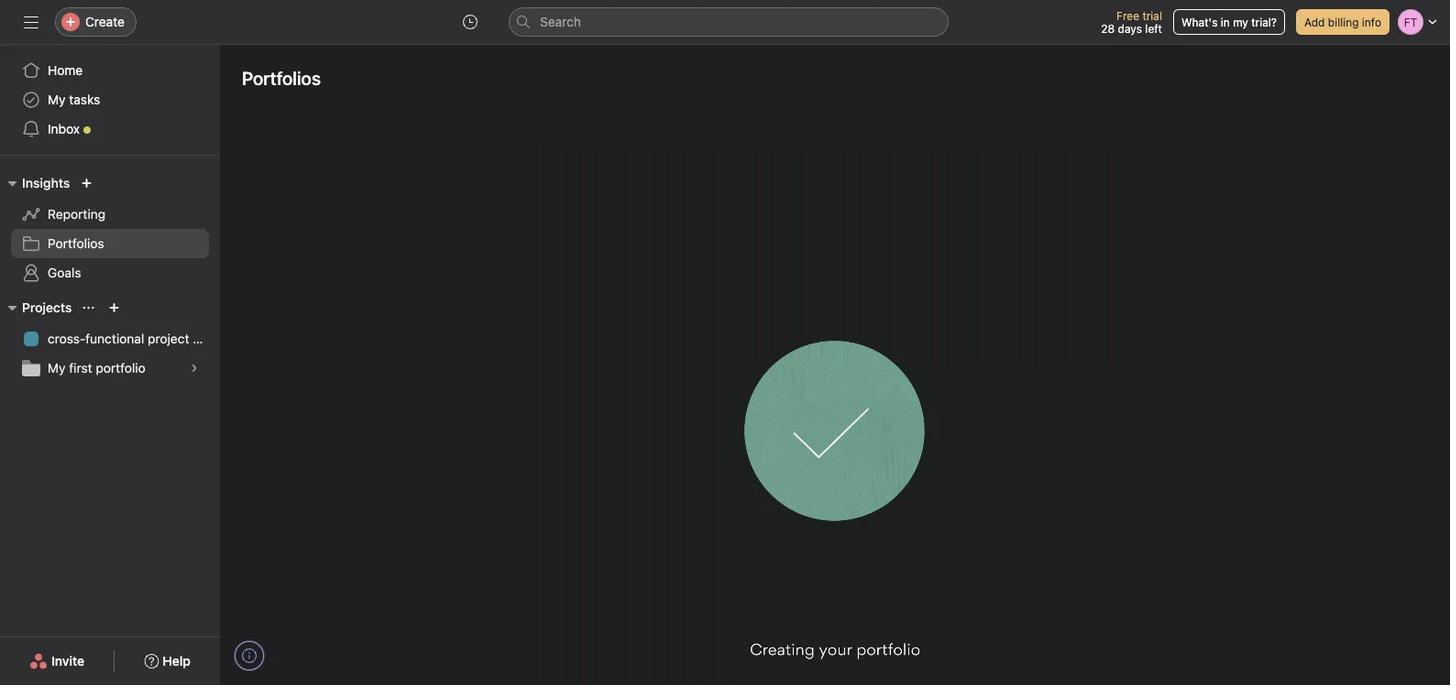 Task type: describe. For each thing, give the bounding box(es) containing it.
portfolios link
[[11, 229, 209, 259]]

functional
[[85, 331, 144, 347]]

inbox link
[[11, 115, 209, 144]]

trial?
[[1252, 16, 1277, 28]]

projects
[[22, 300, 72, 315]]

search button
[[509, 7, 949, 37]]

what's in my trial?
[[1182, 16, 1277, 28]]

global element
[[0, 45, 220, 155]]

home
[[48, 63, 83, 78]]

my for my first portfolio
[[48, 361, 66, 376]]

insights
[[22, 176, 70, 191]]

insights element
[[0, 167, 220, 292]]

what's in my trial? button
[[1173, 9, 1285, 35]]

28
[[1101, 22, 1115, 35]]

my for my tasks
[[48, 92, 66, 107]]

free trial 28 days left
[[1101, 9, 1162, 35]]

0 vertical spatial portfolios
[[242, 67, 321, 88]]

free
[[1117, 9, 1139, 22]]

history image
[[463, 15, 478, 29]]

billing
[[1328, 16, 1359, 28]]

show options, current sort, top image
[[83, 303, 94, 314]]

help button
[[132, 645, 203, 678]]

create button
[[55, 7, 137, 37]]

help
[[163, 654, 191, 669]]

invite button
[[17, 645, 96, 678]]

create
[[85, 14, 125, 29]]

search list box
[[509, 7, 949, 37]]

see details, my first portfolio image
[[189, 363, 200, 374]]

add
[[1304, 16, 1325, 28]]

invite
[[51, 654, 84, 669]]

plan
[[193, 331, 218, 347]]

my first portfolio
[[48, 361, 146, 376]]

inbox
[[48, 121, 80, 137]]

goals
[[48, 265, 81, 281]]



Task type: locate. For each thing, give the bounding box(es) containing it.
my
[[1233, 16, 1248, 28]]

home link
[[11, 56, 209, 85]]

hide sidebar image
[[24, 15, 39, 29]]

portfolio
[[96, 361, 146, 376]]

1 vertical spatial my
[[48, 361, 66, 376]]

my first portfolio link
[[11, 354, 209, 383]]

1 my from the top
[[48, 92, 66, 107]]

my
[[48, 92, 66, 107], [48, 361, 66, 376]]

insights button
[[0, 172, 70, 194]]

my tasks
[[48, 92, 100, 107]]

cross-
[[48, 331, 85, 347]]

my tasks link
[[11, 85, 209, 115]]

tasks
[[69, 92, 100, 107]]

reporting
[[48, 207, 106, 222]]

my inside projects element
[[48, 361, 66, 376]]

new project or portfolio image
[[109, 303, 120, 314]]

in
[[1221, 16, 1230, 28]]

my left tasks
[[48, 92, 66, 107]]

portfolios inside insights element
[[48, 236, 104, 251]]

projects element
[[0, 292, 220, 387]]

project
[[148, 331, 189, 347]]

reporting link
[[11, 200, 209, 229]]

portfolios
[[242, 67, 321, 88], [48, 236, 104, 251]]

add billing info button
[[1296, 9, 1390, 35]]

0 horizontal spatial portfolios
[[48, 236, 104, 251]]

projects button
[[0, 297, 72, 319]]

search
[[540, 14, 581, 29]]

info
[[1362, 16, 1381, 28]]

add billing info
[[1304, 16, 1381, 28]]

0 vertical spatial my
[[48, 92, 66, 107]]

cross-functional project plan
[[48, 331, 218, 347]]

goals link
[[11, 259, 209, 288]]

days
[[1118, 22, 1142, 35]]

my left the first
[[48, 361, 66, 376]]

what's
[[1182, 16, 1218, 28]]

new image
[[81, 178, 92, 189]]

first
[[69, 361, 92, 376]]

left
[[1145, 22, 1162, 35]]

trial
[[1143, 9, 1162, 22]]

1 vertical spatial portfolios
[[48, 236, 104, 251]]

2 my from the top
[[48, 361, 66, 376]]

cross-functional project plan link
[[11, 325, 218, 354]]

my inside global element
[[48, 92, 66, 107]]

1 horizontal spatial portfolios
[[242, 67, 321, 88]]



Task type: vqa. For each thing, say whether or not it's contained in the screenshot.
My first portfolio link in the bottom left of the page
yes



